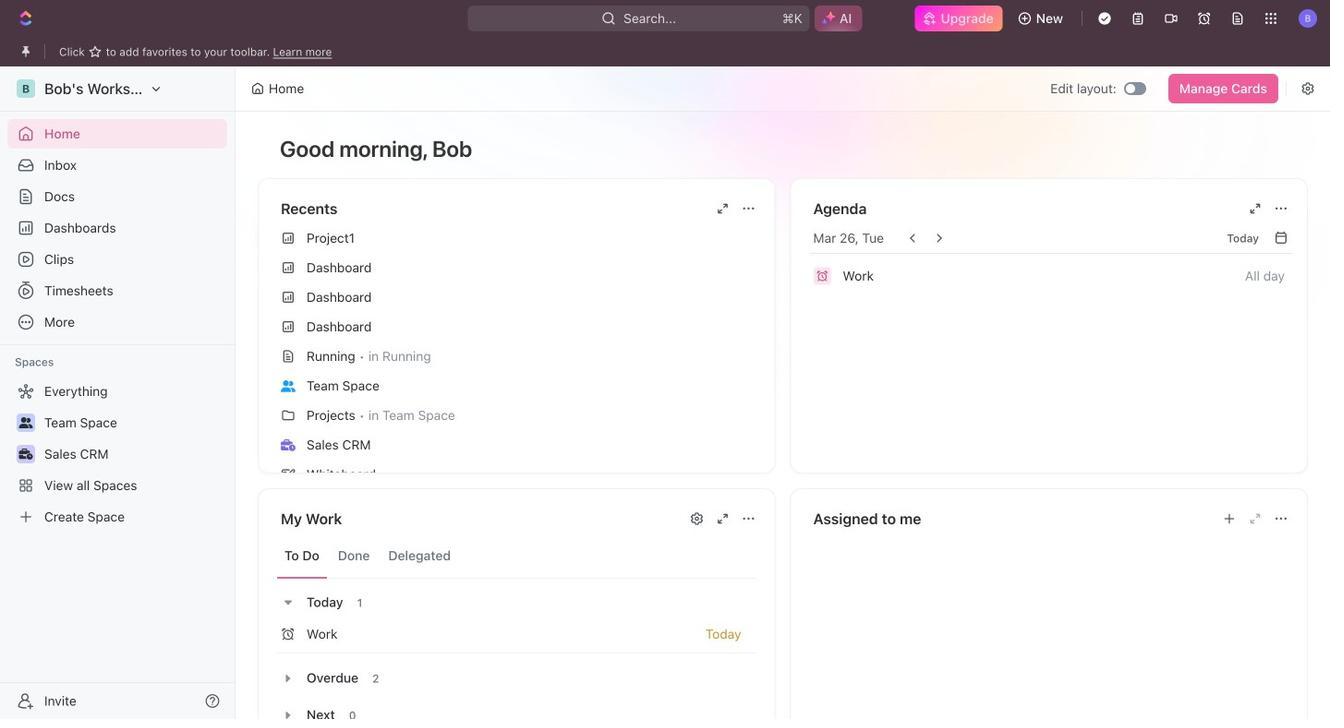 Task type: describe. For each thing, give the bounding box(es) containing it.
sidebar navigation
[[0, 67, 239, 720]]

1 horizontal spatial business time image
[[281, 440, 296, 451]]



Task type: locate. For each thing, give the bounding box(es) containing it.
business time image
[[281, 440, 296, 451], [19, 449, 33, 460]]

tree inside sidebar navigation
[[7, 377, 227, 532]]

bob's workspace, , element
[[17, 79, 35, 98]]

user group image
[[19, 418, 33, 429]]

business time image down user group icon
[[281, 440, 296, 451]]

tab list
[[277, 534, 756, 579]]

business time image down user group image
[[19, 449, 33, 460]]

user group image
[[281, 380, 296, 392]]

0 horizontal spatial business time image
[[19, 449, 33, 460]]

tree
[[7, 377, 227, 532]]



Task type: vqa. For each thing, say whether or not it's contained in the screenshot.
'tab list'
yes



